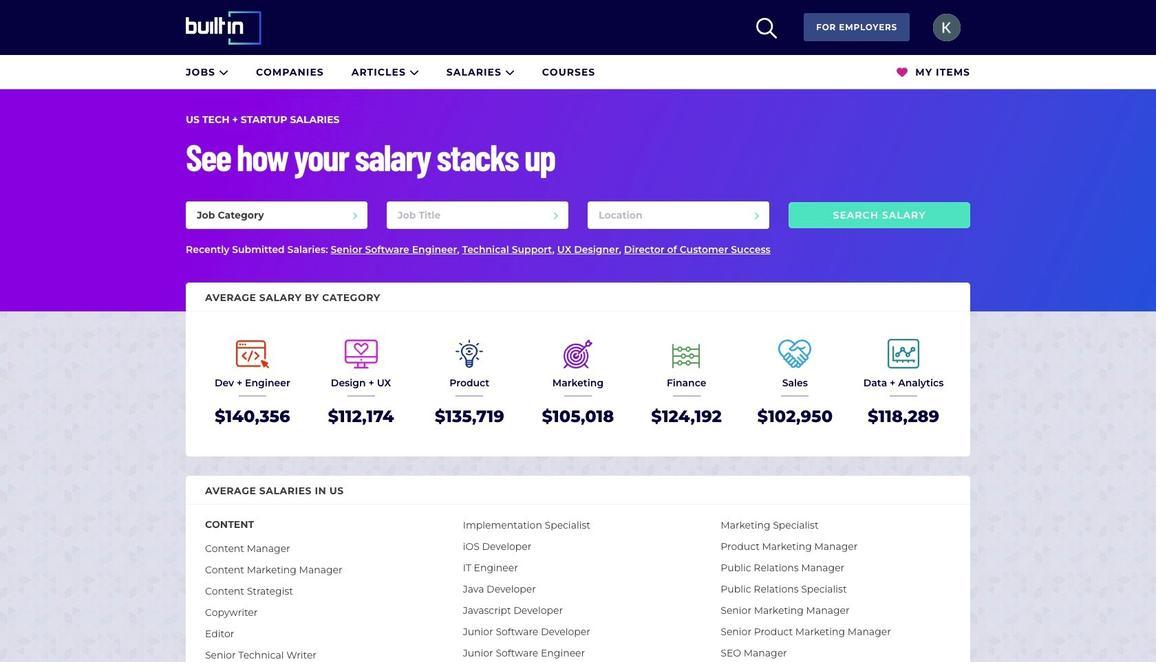 Task type: locate. For each thing, give the bounding box(es) containing it.
built in national image
[[186, 11, 281, 44]]

icon image
[[756, 18, 777, 39], [897, 67, 908, 78], [219, 67, 228, 77], [409, 67, 419, 77], [505, 67, 515, 77]]



